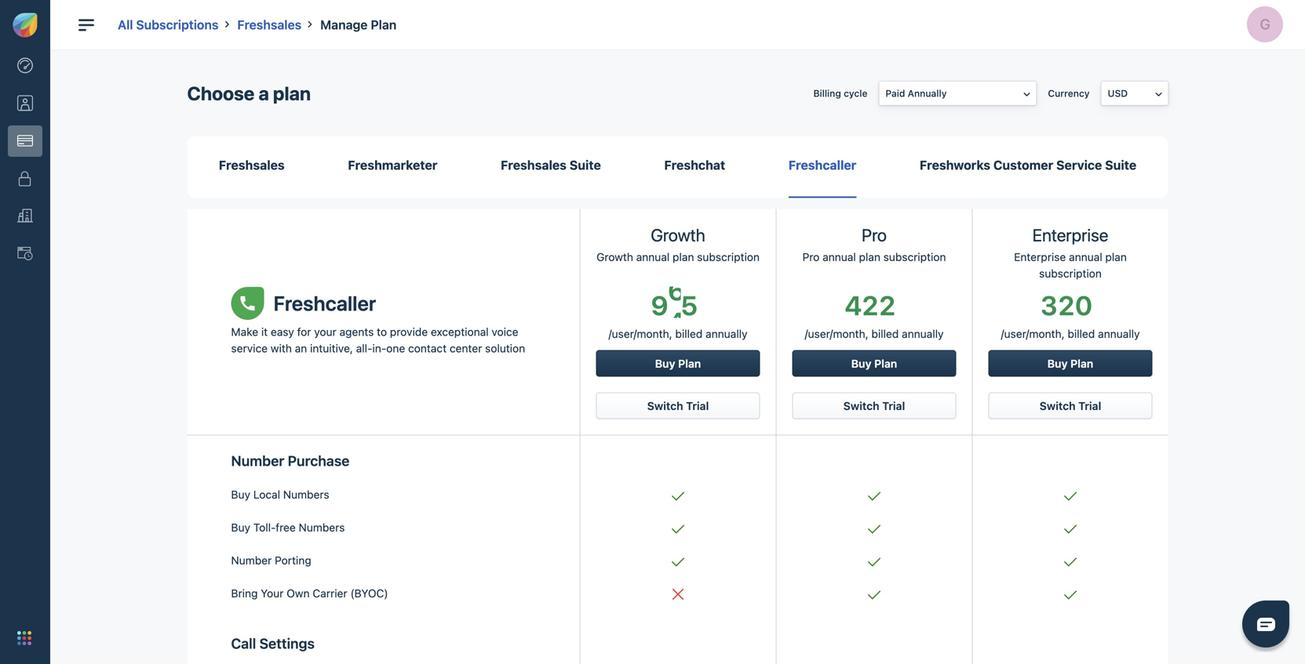 Task type: describe. For each thing, give the bounding box(es) containing it.
switch for s
[[647, 400, 683, 413]]

proposals,
[[599, 368, 645, 379]]

in-
[[372, 342, 386, 355]]

number purchase
[[231, 453, 350, 470]]

quotes,
[[563, 368, 596, 379]]

3
[[1041, 314, 1058, 346]]

switching
[[486, 401, 528, 412]]

enterprise for enterprise enterprise annual plan subscription 1 3 5 2 1 0
[[1033, 225, 1109, 245]]

for for trial
[[451, 282, 470, 300]]

1 vertical spatial freshcaller
[[274, 292, 376, 316]]

1 suite from the left
[[570, 158, 601, 173]]

exceptional
[[431, 326, 489, 339]]

it
[[261, 326, 268, 339]]

such
[[526, 368, 547, 379]]

all
[[118, 17, 133, 32]]

total users
[[484, 175, 549, 186]]

annual for 7 4 1 2 6 2
[[823, 251, 856, 264]]

voice
[[492, 326, 519, 339]]

plan for 6
[[678, 358, 701, 370]]

number porting
[[231, 555, 311, 568]]

plan for 7
[[859, 251, 881, 264]]

paid
[[886, 88, 905, 99]]

buy plan for 2
[[852, 358, 898, 370]]

users
[[517, 175, 549, 186]]

7
[[846, 283, 861, 314]]

accurate
[[585, 390, 624, 401]]

carrier
[[313, 588, 347, 600]]

users image
[[17, 96, 33, 111]]

pro pro annual plan subscription
[[803, 225, 946, 264]]

intuitive,
[[310, 342, 353, 355]]

built-
[[544, 379, 568, 390]]

switch for 2
[[844, 400, 880, 413]]

a inside build company-branded documents such as quotes, proposals, msas, and ndas with a comprehensive, built-in template editor. manage your catalog pricing and discounts; send accurate quotes to contacts without switching screens.
[[463, 379, 468, 390]]

freshchat
[[664, 158, 726, 173]]

solution
[[485, 342, 525, 355]]

buy for 9
[[655, 358, 676, 370]]

make it easy for your agents to provide exceptional voice service with an intuitive, all-in-one contact center solution
[[231, 326, 525, 355]]

freshsales up "freshmarketer"
[[379, 131, 452, 148]]

available
[[388, 282, 447, 300]]

branded
[[434, 368, 471, 379]]

your
[[261, 588, 284, 600]]

switch trial for s
[[647, 400, 709, 413]]

trial for 7 4 1 2 6 2
[[883, 400, 905, 413]]

company-
[[389, 368, 434, 379]]

(cpq)
[[500, 344, 536, 359]]

s
[[668, 316, 682, 347]]

0
[[1076, 314, 1093, 346]]

customer
[[994, 158, 1054, 173]]

freshsales up choose a plan on the left
[[237, 17, 302, 32]]

buy plan button for s
[[596, 350, 760, 377]]

subscription inside enterprise enterprise annual plan subscription 1 3 5 2 1 0
[[1040, 267, 1102, 280]]

plan for 6
[[673, 251, 694, 264]]

3 switch from the left
[[1040, 400, 1076, 413]]

annual inside enterprise enterprise annual plan subscription 1 3 5 2 1 0
[[1069, 251, 1103, 264]]

profile picture image
[[1247, 6, 1284, 42]]

settings
[[260, 636, 315, 653]]

annual for 6 9 4 s e 5
[[636, 251, 670, 264]]

price
[[427, 344, 457, 359]]

editor.
[[620, 379, 648, 390]]

freshmarketer
[[348, 158, 438, 173]]

subscription for 6 9 4 s e 5
[[697, 251, 760, 264]]

5 inside 6 9 4 s e 5
[[681, 314, 698, 346]]

catalog
[[425, 390, 458, 401]]

3 trial from the left
[[1079, 400, 1102, 413]]

for for your
[[297, 326, 311, 339]]

add
[[325, 282, 352, 300]]

porting
[[275, 555, 311, 568]]

cycle
[[844, 88, 868, 99]]

msas,
[[365, 379, 393, 390]]

telephony image
[[231, 287, 264, 320]]

freshworks
[[920, 158, 991, 173]]

(byoc)
[[350, 588, 388, 600]]

0 vertical spatial a
[[259, 82, 269, 104]]

own
[[287, 588, 310, 600]]

1 2 from the left
[[862, 314, 879, 346]]

billing cycle
[[814, 88, 868, 99]]

freshsales suite
[[501, 158, 601, 173]]

all subscriptions link
[[118, 17, 219, 32]]

7 4 1 2 6 2
[[845, 283, 896, 346]]

choose
[[187, 82, 255, 104]]

as
[[550, 368, 560, 379]]

1 horizontal spatial freshcaller
[[789, 158, 857, 173]]

subscriptions
[[136, 17, 219, 32]]

3 /user/month, billed annually from the left
[[1001, 328, 1140, 341]]

call
[[231, 636, 256, 653]]

your inside make it easy for your agents to provide exceptional voice service with an intuitive, all-in-one contact center solution
[[314, 326, 337, 339]]

6 inside 7 4 1 2 6 2
[[879, 283, 896, 314]]

manage inside build company-branded documents such as quotes, proposals, msas, and ndas with a comprehensive, built-in template editor. manage your catalog pricing and discounts; send accurate quotes to contacts without switching screens.
[[365, 390, 400, 401]]

paid annually button
[[880, 82, 1037, 105]]

template
[[578, 379, 617, 390]]

freshsales image
[[354, 130, 373, 149]]

make
[[231, 326, 258, 339]]

organization image
[[17, 209, 33, 224]]

0 vertical spatial manage
[[320, 17, 368, 32]]

4 inside 6 9 4 s e 5
[[668, 284, 685, 316]]

security image
[[17, 171, 33, 187]]

ndas
[[415, 379, 439, 390]]

my subscriptions image
[[17, 133, 33, 149]]

quote
[[460, 344, 496, 359]]

1 horizontal spatial growth
[[651, 225, 706, 245]]

provide
[[390, 326, 428, 339]]

with for an
[[271, 342, 292, 355]]

all subscriptions
[[118, 17, 219, 32]]

number for number purchase
[[231, 453, 284, 470]]

1 vertical spatial numbers
[[299, 522, 345, 535]]

contact
[[408, 342, 447, 355]]

pricing
[[460, 390, 491, 401]]

2 inside enterprise enterprise annual plan subscription 1 3 5 2 1 0
[[1059, 314, 1075, 346]]

trial for 6 9 4 s e 5
[[686, 400, 709, 413]]

screens.
[[531, 401, 569, 412]]

configure
[[365, 344, 424, 359]]

/user/month, billed annually for 5
[[609, 328, 748, 341]]

local
[[253, 489, 280, 502]]

build
[[365, 368, 387, 379]]

4 inside 7 4 1 2 6 2
[[845, 314, 862, 346]]

agents
[[340, 326, 374, 339]]

documents
[[474, 368, 523, 379]]

annually for 5
[[706, 328, 748, 341]]

freshsales up users
[[501, 158, 567, 173]]

contacts
[[409, 401, 448, 412]]

buy plan button for 2
[[793, 350, 957, 377]]



Task type: locate. For each thing, give the bounding box(es) containing it.
for inside make it easy for your agents to provide exceptional voice service with an intuitive, all-in-one contact center solution
[[297, 326, 311, 339]]

0 horizontal spatial for
[[297, 326, 311, 339]]

0 horizontal spatial annual
[[636, 251, 670, 264]]

trial
[[686, 400, 709, 413], [883, 400, 905, 413], [1079, 400, 1102, 413]]

number up local
[[231, 453, 284, 470]]

3 buy plan button from the left
[[989, 350, 1153, 377]]

2 buy plan from the left
[[852, 358, 898, 370]]

1 vertical spatial pro
[[803, 251, 820, 264]]

annual inside pro pro annual plan subscription
[[823, 251, 856, 264]]

all-
[[356, 342, 372, 355]]

0 horizontal spatial pro
[[803, 251, 820, 264]]

1 vertical spatial for
[[297, 326, 311, 339]]

1 /user/month, from the left
[[609, 328, 673, 341]]

0 horizontal spatial a
[[259, 82, 269, 104]]

0 vertical spatial for
[[451, 282, 470, 300]]

your inside build company-branded documents such as quotes, proposals, msas, and ndas with a comprehensive, built-in template editor. manage your catalog pricing and discounts; send accurate quotes to contacts without switching screens.
[[403, 390, 422, 401]]

freshcaller up agents
[[274, 292, 376, 316]]

billing
[[814, 88, 841, 99]]

1 horizontal spatial suite
[[1105, 158, 1137, 173]]

3 billed from the left
[[1068, 328, 1095, 341]]

subscription for 7 4 1 2 6 2
[[884, 251, 946, 264]]

send
[[561, 390, 583, 401]]

1 horizontal spatial switch trial button
[[793, 393, 957, 420]]

1 horizontal spatial buy plan button
[[793, 350, 957, 377]]

6 9 4 s e 5
[[651, 283, 698, 347]]

service
[[1057, 158, 1102, 173]]

your up intuitive, at left
[[314, 326, 337, 339]]

2 horizontal spatial 1
[[1078, 283, 1091, 314]]

one
[[386, 342, 405, 355]]

and left ndas
[[396, 379, 412, 390]]

paid annually
[[886, 88, 947, 99]]

2 switch trial button from the left
[[793, 393, 957, 420]]

annual inside growth growth annual plan subscription
[[636, 251, 670, 264]]

1 switch trial from the left
[[647, 400, 709, 413]]

buy plan down 7 4 1 2 6 2
[[852, 358, 898, 370]]

0 horizontal spatial 5
[[681, 314, 698, 346]]

3 1 from the left
[[1078, 283, 1091, 314]]

2 vertical spatial enterprise
[[1014, 251, 1066, 264]]

to right the quotes on the bottom left of page
[[398, 401, 407, 412]]

2 horizontal spatial annual
[[1069, 251, 1103, 264]]

/user/month, left 0
[[1001, 328, 1065, 341]]

total
[[484, 175, 514, 186]]

6 left e
[[651, 283, 668, 314]]

your down company-
[[403, 390, 422, 401]]

trial
[[474, 282, 499, 300]]

5 right 3
[[1058, 283, 1075, 314]]

ons
[[356, 282, 384, 300]]

2 6 from the left
[[879, 283, 896, 314]]

enterprise for enterprise
[[354, 194, 416, 209]]

subscription
[[697, 251, 760, 264], [884, 251, 946, 264], [1040, 267, 1102, 280]]

0 horizontal spatial billed
[[675, 328, 703, 341]]

configure price quote (cpq)
[[365, 344, 536, 359]]

1 horizontal spatial subscription
[[884, 251, 946, 264]]

freshsales down choose a plan on the left
[[219, 158, 285, 173]]

growth growth annual plan subscription
[[597, 225, 760, 264]]

6 inside 6 9 4 s e 5
[[651, 283, 668, 314]]

/user/month,
[[609, 328, 673, 341], [805, 328, 869, 341], [1001, 328, 1065, 341]]

3 switch trial from the left
[[1040, 400, 1102, 413]]

annually right s at right
[[706, 328, 748, 341]]

2 horizontal spatial billed
[[1068, 328, 1095, 341]]

1 buy plan button from the left
[[596, 350, 760, 377]]

1 horizontal spatial 5
[[1058, 283, 1075, 314]]

plan
[[371, 17, 397, 32], [354, 175, 380, 186], [678, 358, 701, 370], [875, 358, 898, 370], [1071, 358, 1094, 370]]

a up without
[[463, 379, 468, 390]]

2 billed from the left
[[872, 328, 899, 341]]

numbers down the purchase
[[283, 489, 329, 502]]

annually
[[908, 88, 947, 99]]

center
[[450, 342, 482, 355]]

enterprise down "freshmarketer"
[[354, 194, 416, 209]]

plan inside enterprise enterprise annual plan subscription 1 3 5 2 1 0
[[1106, 251, 1127, 264]]

buy
[[655, 358, 676, 370], [852, 358, 872, 370], [1048, 358, 1068, 370], [231, 489, 250, 502], [231, 522, 250, 535]]

1 number from the top
[[231, 453, 284, 470]]

a
[[259, 82, 269, 104], [463, 379, 468, 390]]

0 horizontal spatial your
[[314, 326, 337, 339]]

0 vertical spatial enterprise
[[354, 194, 416, 209]]

toll-
[[253, 522, 276, 535]]

for left 'trial'
[[451, 282, 470, 300]]

1 horizontal spatial 6
[[879, 283, 896, 314]]

4
[[668, 284, 685, 316], [845, 314, 862, 346]]

1 vertical spatial manage
[[365, 390, 400, 401]]

0 horizontal spatial switch trial button
[[596, 393, 760, 420]]

1 horizontal spatial with
[[442, 379, 461, 390]]

switch trial button
[[596, 393, 760, 420], [793, 393, 957, 420], [989, 393, 1153, 420]]

free
[[276, 522, 296, 535]]

annually for 2
[[902, 328, 944, 341]]

0 horizontal spatial 6
[[651, 283, 668, 314]]

1 horizontal spatial 1
[[1043, 283, 1056, 314]]

usd button
[[1102, 82, 1169, 105]]

1 vertical spatial enterprise
[[1033, 225, 1109, 245]]

numbers
[[283, 489, 329, 502], [299, 522, 345, 535]]

/user/month, up proposals,
[[609, 328, 673, 341]]

freshcaller down billing
[[789, 158, 857, 173]]

3 annually from the left
[[1098, 328, 1140, 341]]

buy plan for s
[[655, 358, 701, 370]]

1 /user/month, billed annually from the left
[[609, 328, 748, 341]]

freshsales link
[[237, 17, 302, 32]]

switch trial
[[647, 400, 709, 413], [844, 400, 905, 413], [1040, 400, 1102, 413]]

icon/check big image
[[672, 492, 685, 502], [868, 492, 881, 502], [1065, 492, 1077, 502], [672, 525, 685, 535], [868, 525, 881, 535], [1065, 525, 1077, 535], [672, 558, 685, 568], [868, 558, 881, 568], [1065, 558, 1077, 568], [868, 591, 881, 600], [1065, 591, 1077, 600]]

0 horizontal spatial suite
[[570, 158, 601, 173]]

usd
[[1108, 88, 1128, 99]]

1 horizontal spatial your
[[403, 390, 422, 401]]

2 switch from the left
[[844, 400, 880, 413]]

1 horizontal spatial switch trial
[[844, 400, 905, 413]]

comprehensive,
[[471, 379, 542, 390]]

quotes
[[365, 401, 395, 412]]

freshworks icon image
[[13, 13, 38, 38]]

bring
[[231, 588, 258, 600]]

5 right 9
[[681, 314, 698, 346]]

None text field
[[484, 195, 532, 218]]

1 horizontal spatial 4
[[845, 314, 862, 346]]

6 right 7
[[879, 283, 896, 314]]

for up an
[[297, 326, 311, 339]]

9
[[651, 314, 668, 346]]

to up in-
[[377, 326, 387, 339]]

0 horizontal spatial with
[[271, 342, 292, 355]]

enterprise down service
[[1033, 225, 1109, 245]]

plan
[[273, 82, 311, 104], [673, 251, 694, 264], [859, 251, 881, 264], [1106, 251, 1127, 264]]

1 right 3
[[1078, 283, 1091, 314]]

/user/month, for 9
[[609, 328, 673, 341]]

annually right 0
[[1098, 328, 1140, 341]]

1 horizontal spatial to
[[398, 401, 407, 412]]

number for number porting
[[231, 555, 272, 568]]

0 vertical spatial growth
[[651, 225, 706, 245]]

buy plan
[[655, 358, 701, 370], [852, 358, 898, 370], [1048, 358, 1094, 370]]

to inside build company-branded documents such as quotes, proposals, msas, and ndas with a comprehensive, built-in template editor. manage your catalog pricing and discounts; send accurate quotes to contacts without switching screens.
[[398, 401, 407, 412]]

bring your own carrier (byoc)
[[231, 588, 388, 600]]

1 horizontal spatial annually
[[902, 328, 944, 341]]

0 horizontal spatial 1
[[864, 283, 877, 314]]

choose a plan
[[187, 82, 311, 104]]

2
[[862, 314, 879, 346], [880, 314, 896, 346], [1059, 314, 1075, 346]]

0 horizontal spatial /user/month, billed annually
[[609, 328, 748, 341]]

1 right 7
[[864, 283, 877, 314]]

1 horizontal spatial /user/month, billed annually
[[805, 328, 944, 341]]

0 vertical spatial pro
[[862, 225, 887, 245]]

1 switch trial button from the left
[[596, 393, 760, 420]]

0 horizontal spatial annually
[[706, 328, 748, 341]]

purchase
[[288, 453, 350, 470]]

annual
[[636, 251, 670, 264], [823, 251, 856, 264], [1069, 251, 1103, 264]]

1 trial from the left
[[686, 400, 709, 413]]

enterprise up 3
[[1014, 251, 1066, 264]]

2 horizontal spatial 2
[[1059, 314, 1075, 346]]

manage down build
[[365, 390, 400, 401]]

3 switch trial button from the left
[[989, 393, 1153, 420]]

0 horizontal spatial switch
[[647, 400, 683, 413]]

3 2 from the left
[[1059, 314, 1075, 346]]

with down easy
[[271, 342, 292, 355]]

in
[[568, 379, 576, 390]]

1 annually from the left
[[706, 328, 748, 341]]

call settings
[[231, 636, 315, 653]]

0 vertical spatial numbers
[[283, 489, 329, 502]]

and down documents on the left of the page
[[493, 390, 510, 401]]

2 /user/month, billed annually from the left
[[805, 328, 944, 341]]

add ons available for trial
[[325, 282, 499, 300]]

6
[[651, 283, 668, 314], [879, 283, 896, 314]]

buy down s at right
[[655, 358, 676, 370]]

buy left local
[[231, 489, 250, 502]]

1 switch from the left
[[647, 400, 683, 413]]

subscription inside growth growth annual plan subscription
[[697, 251, 760, 264]]

manage right freshsales "link"
[[320, 17, 368, 32]]

0 vertical spatial number
[[231, 453, 284, 470]]

audit logs image
[[17, 246, 33, 262]]

1 vertical spatial a
[[463, 379, 468, 390]]

for
[[451, 282, 470, 300], [297, 326, 311, 339]]

1 horizontal spatial switch
[[844, 400, 880, 413]]

1 horizontal spatial and
[[493, 390, 510, 401]]

annual up 0
[[1069, 251, 1103, 264]]

annual up 6 9 4 s e 5
[[636, 251, 670, 264]]

switch trial button for 2
[[793, 393, 957, 420]]

2 annual from the left
[[823, 251, 856, 264]]

an
[[295, 342, 307, 355]]

3 /user/month, from the left
[[1001, 328, 1065, 341]]

and
[[396, 379, 412, 390], [493, 390, 510, 401]]

2 horizontal spatial /user/month, billed annually
[[1001, 328, 1140, 341]]

number up bring
[[231, 555, 272, 568]]

/user/month, billed annually
[[609, 328, 748, 341], [805, 328, 944, 341], [1001, 328, 1140, 341]]

freshworks switcher image
[[17, 632, 31, 646]]

buy left 'toll-'
[[231, 522, 250, 535]]

number
[[231, 453, 284, 470], [231, 555, 272, 568]]

buy down 7 4 1 2 6 2
[[852, 358, 872, 370]]

build company-branded documents such as quotes, proposals, msas, and ndas with a comprehensive, built-in template editor. manage your catalog pricing and discounts; send accurate quotes to contacts without switching screens.
[[365, 368, 648, 412]]

with for a
[[442, 379, 461, 390]]

buy plan button down 7 4 1 2 6 2
[[793, 350, 957, 377]]

pro
[[862, 225, 887, 245], [803, 251, 820, 264]]

3 annual from the left
[[1069, 251, 1103, 264]]

2 horizontal spatial switch trial
[[1040, 400, 1102, 413]]

e
[[682, 283, 697, 314]]

1 horizontal spatial /user/month,
[[805, 328, 869, 341]]

buy plan down 0
[[1048, 358, 1094, 370]]

0 horizontal spatial 4
[[668, 284, 685, 316]]

freshworks customer service suite
[[920, 158, 1137, 173]]

2 horizontal spatial switch trial button
[[989, 393, 1153, 420]]

2 /user/month, from the left
[[805, 328, 869, 341]]

buy for 3
[[1048, 358, 1068, 370]]

2 horizontal spatial subscription
[[1040, 267, 1102, 280]]

0 horizontal spatial switch trial
[[647, 400, 709, 413]]

1 vertical spatial growth
[[597, 251, 633, 264]]

plan for 7
[[875, 358, 898, 370]]

None checkbox
[[345, 348, 358, 360]]

2 2 from the left
[[880, 314, 896, 346]]

switch trial for 2
[[844, 400, 905, 413]]

0 vertical spatial with
[[271, 342, 292, 355]]

0 horizontal spatial to
[[377, 326, 387, 339]]

icon/cross big image
[[673, 589, 684, 600]]

/user/month, billed annually for 2
[[805, 328, 944, 341]]

a right choose
[[259, 82, 269, 104]]

2 horizontal spatial trial
[[1079, 400, 1102, 413]]

2 number from the top
[[231, 555, 272, 568]]

1 vertical spatial to
[[398, 401, 407, 412]]

your
[[314, 326, 337, 339], [403, 390, 422, 401]]

switch trial button for s
[[596, 393, 760, 420]]

1 horizontal spatial 2
[[880, 314, 896, 346]]

0 horizontal spatial freshcaller
[[274, 292, 376, 316]]

plan for 1
[[1071, 358, 1094, 370]]

1 6 from the left
[[651, 283, 668, 314]]

neo admin center image
[[17, 58, 33, 74]]

buy plan button down 0
[[989, 350, 1153, 377]]

plan inside pro pro annual plan subscription
[[859, 251, 881, 264]]

buy toll-free numbers
[[231, 522, 345, 535]]

to inside make it easy for your agents to provide exceptional voice service with an intuitive, all-in-one contact center solution
[[377, 326, 387, 339]]

1 horizontal spatial pro
[[862, 225, 887, 245]]

0 horizontal spatial growth
[[597, 251, 633, 264]]

buy local numbers
[[231, 489, 329, 502]]

buy for 4
[[852, 358, 872, 370]]

1 buy plan from the left
[[655, 358, 701, 370]]

with inside build company-branded documents such as quotes, proposals, msas, and ndas with a comprehensive, built-in template editor. manage your catalog pricing and discounts; send accurate quotes to contacts without switching screens.
[[442, 379, 461, 390]]

discounts;
[[513, 390, 558, 401]]

1 billed from the left
[[675, 328, 703, 341]]

buy plan button
[[596, 350, 760, 377], [793, 350, 957, 377], [989, 350, 1153, 377]]

plan inside growth growth annual plan subscription
[[673, 251, 694, 264]]

2 switch trial from the left
[[844, 400, 905, 413]]

buy plan down s at right
[[655, 358, 701, 370]]

service
[[231, 342, 268, 355]]

billed for 5
[[675, 328, 703, 341]]

1 left 0
[[1043, 283, 1056, 314]]

0 horizontal spatial buy plan
[[655, 358, 701, 370]]

2 trial from the left
[[883, 400, 905, 413]]

without
[[451, 401, 484, 412]]

2 horizontal spatial buy plan
[[1048, 358, 1094, 370]]

0 horizontal spatial /user/month,
[[609, 328, 673, 341]]

numbers right free on the left bottom of the page
[[299, 522, 345, 535]]

1 horizontal spatial for
[[451, 282, 470, 300]]

1 horizontal spatial annual
[[823, 251, 856, 264]]

2 suite from the left
[[1105, 158, 1137, 173]]

1 vertical spatial with
[[442, 379, 461, 390]]

1 annual from the left
[[636, 251, 670, 264]]

buy down 3
[[1048, 358, 1068, 370]]

billed for 2
[[872, 328, 899, 341]]

1 inside 7 4 1 2 6 2
[[864, 283, 877, 314]]

with inside make it easy for your agents to provide exceptional voice service with an intuitive, all-in-one contact center solution
[[271, 342, 292, 355]]

1 vertical spatial your
[[403, 390, 422, 401]]

annual up 7
[[823, 251, 856, 264]]

with right ndas
[[442, 379, 461, 390]]

1 1 from the left
[[864, 283, 877, 314]]

0 horizontal spatial and
[[396, 379, 412, 390]]

2 horizontal spatial annually
[[1098, 328, 1140, 341]]

1 horizontal spatial trial
[[883, 400, 905, 413]]

0 horizontal spatial 2
[[862, 314, 879, 346]]

plan for 1
[[1106, 251, 1127, 264]]

1 horizontal spatial a
[[463, 379, 468, 390]]

2 1 from the left
[[1043, 283, 1056, 314]]

1 horizontal spatial billed
[[872, 328, 899, 341]]

billed
[[675, 328, 703, 341], [872, 328, 899, 341], [1068, 328, 1095, 341]]

2 annually from the left
[[902, 328, 944, 341]]

0 vertical spatial freshcaller
[[789, 158, 857, 173]]

0 horizontal spatial buy plan button
[[596, 350, 760, 377]]

1 vertical spatial number
[[231, 555, 272, 568]]

3 buy plan from the left
[[1048, 358, 1094, 370]]

buy plan button down s at right
[[596, 350, 760, 377]]

freshcaller
[[789, 158, 857, 173], [274, 292, 376, 316]]

manage plan
[[320, 17, 397, 32]]

1 horizontal spatial buy plan
[[852, 358, 898, 370]]

subscription inside pro pro annual plan subscription
[[884, 251, 946, 264]]

annually right 7 4 1 2 6 2
[[902, 328, 944, 341]]

0 horizontal spatial trial
[[686, 400, 709, 413]]

2 horizontal spatial buy plan button
[[989, 350, 1153, 377]]

/user/month, for 4
[[805, 328, 869, 341]]

2 horizontal spatial /user/month,
[[1001, 328, 1065, 341]]

5 inside enterprise enterprise annual plan subscription 1 3 5 2 1 0
[[1058, 283, 1075, 314]]

0 vertical spatial your
[[314, 326, 337, 339]]

2 horizontal spatial switch
[[1040, 400, 1076, 413]]

0 horizontal spatial subscription
[[697, 251, 760, 264]]

/user/month, down 7
[[805, 328, 869, 341]]

0 vertical spatial to
[[377, 326, 387, 339]]

2 buy plan button from the left
[[793, 350, 957, 377]]



Task type: vqa. For each thing, say whether or not it's contained in the screenshot.
What's new Icon
no



